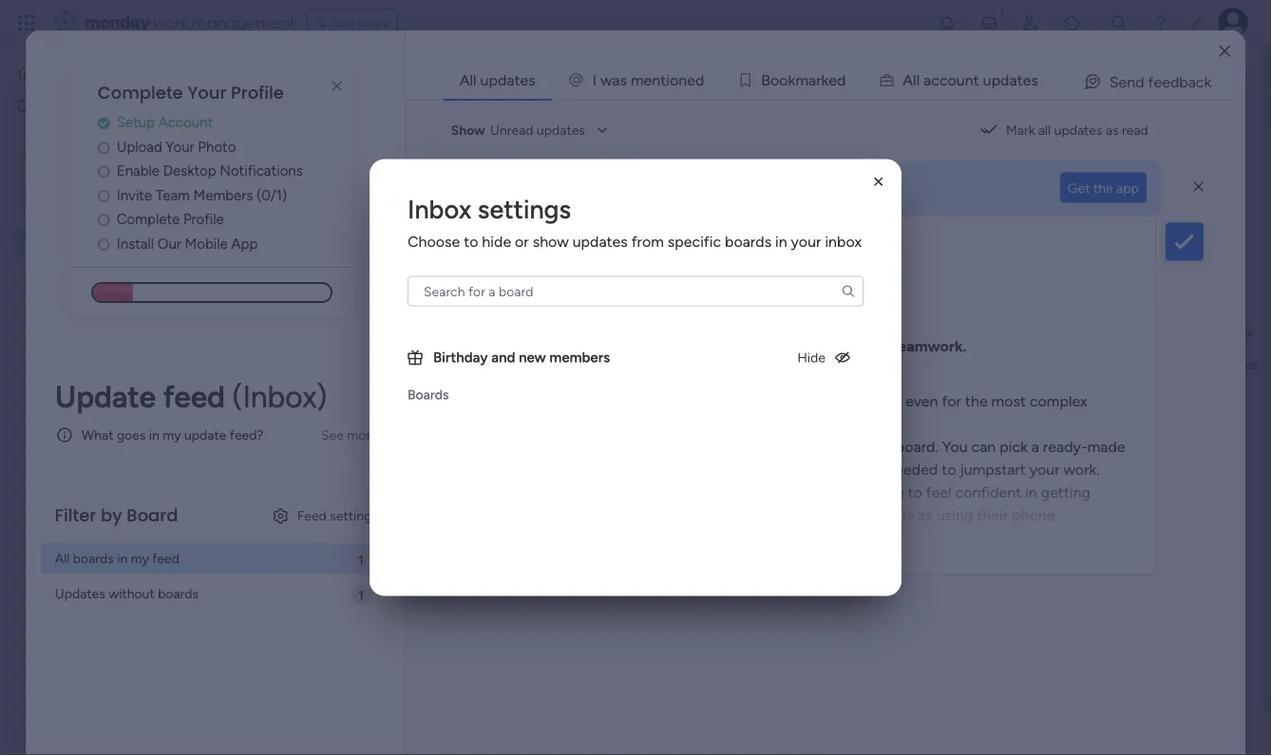 Task type: locate. For each thing, give the bounding box(es) containing it.
1 vertical spatial date
[[952, 558, 979, 574]]

new right add
[[353, 692, 378, 708]]

2 horizontal spatial d
[[1001, 71, 1010, 89]]

project up project 2
[[359, 322, 402, 338]]

month
[[366, 247, 424, 271], [370, 517, 427, 541]]

updates
[[480, 71, 536, 89], [1055, 122, 1103, 138], [573, 233, 628, 251]]

0 horizontal spatial this
[[327, 247, 362, 271]]

3 e from the left
[[829, 71, 837, 89]]

date down 'using'
[[952, 558, 979, 574]]

stands.
[[855, 102, 897, 118]]

my work button
[[11, 90, 204, 120]]

k right b
[[788, 71, 796, 89]]

team
[[813, 507, 848, 525]]

which
[[537, 507, 578, 525]]

work inside my work button
[[63, 97, 92, 113]]

circle o image inside enable desktop notifications link
[[98, 164, 110, 178]]

john smith image
[[1218, 8, 1249, 38]]

nov left 18 on the right of page
[[935, 391, 958, 406]]

home
[[44, 64, 80, 80]]

n left i
[[652, 71, 661, 89]]

1 horizontal spatial k
[[822, 71, 829, 89]]

1 horizontal spatial with
[[757, 438, 786, 456]]

2 l from the left
[[917, 71, 920, 89]]

t left p
[[974, 71, 980, 89]]

work for my
[[63, 97, 92, 113]]

your left 'inbox' at the top of the page
[[791, 233, 822, 251]]

main left table
[[317, 136, 346, 153]]

1 horizontal spatial t
[[974, 71, 980, 89]]

feed
[[297, 508, 327, 524]]

my first board down search in workspace field
[[45, 236, 128, 252]]

assign
[[461, 102, 501, 118]]

0 vertical spatial this
[[327, 247, 362, 271]]

None field
[[687, 286, 736, 306]]

1 horizontal spatial track
[[749, 392, 784, 411]]

exceptional
[[807, 337, 889, 355]]

1 vertical spatial complete
[[117, 211, 180, 228]]

2 d from the left
[[837, 71, 846, 89]]

0 horizontal spatial dapulse x slim image
[[326, 75, 349, 98]]

as inside mark all updates as read button
[[1106, 122, 1119, 138]]

the right for
[[965, 392, 988, 411]]

1 vertical spatial due date
[[925, 558, 979, 574]]

the up don't
[[755, 461, 778, 479]]

nov
[[936, 323, 959, 338], [936, 356, 959, 372], [935, 391, 958, 406]]

main inside workspace selection element
[[44, 151, 77, 169]]

0 vertical spatial my first board
[[289, 64, 446, 96]]

autopilot image
[[1088, 131, 1104, 156]]

can
[[972, 438, 996, 456]]

1 horizontal spatial invite
[[1137, 72, 1170, 88]]

as down feel
[[918, 507, 933, 525]]

complex
[[1030, 392, 1088, 411]]

v2 overdue deadline image
[[892, 322, 908, 340]]

updates inside button
[[1055, 122, 1103, 138]]

0 vertical spatial your
[[188, 81, 227, 105]]

2 vertical spatial updates
[[573, 233, 628, 251]]

date up 16
[[952, 288, 979, 304]]

project 1
[[359, 322, 411, 338]]

0 horizontal spatial board
[[93, 236, 128, 252]]

@john smith link
[[477, 288, 570, 314]]

mann
[[537, 242, 575, 260]]

0 vertical spatial all
[[460, 71, 477, 89]]

board inside my first board list box
[[93, 236, 128, 252]]

i
[[666, 71, 670, 89]]

1 date from the top
[[952, 288, 979, 304]]

0 vertical spatial settings
[[478, 194, 571, 225]]

the
[[1094, 180, 1113, 196], [504, 337, 527, 355], [965, 392, 988, 411], [755, 461, 778, 479]]

1 vertical spatial invite
[[117, 187, 152, 204]]

see plans button
[[307, 9, 398, 37]]

workspace
[[81, 151, 156, 169]]

1 vertical spatial circle o image
[[98, 213, 110, 227]]

0 horizontal spatial m
[[631, 71, 644, 89]]

our
[[158, 235, 181, 252]]

complete for complete your profile
[[98, 81, 183, 105]]

updates without boards
[[55, 586, 199, 602]]

e left i
[[644, 71, 652, 89]]

see more
[[321, 427, 378, 443]]

0 horizontal spatial as
[[852, 507, 867, 525]]

1 vertical spatial due date field
[[920, 555, 983, 576]]

to right journey
[[789, 337, 804, 355]]

2 horizontal spatial boards
[[725, 233, 772, 251]]

main right workspace image
[[44, 151, 77, 169]]

work for monday
[[154, 12, 188, 33]]

1 vertical spatial my
[[42, 97, 60, 113]]

this down new project button
[[327, 247, 362, 271]]

0 vertical spatial my
[[289, 64, 322, 96]]

1 horizontal spatial all
[[460, 71, 477, 89]]

project for project 3
[[359, 391, 402, 407]]

items
[[1222, 324, 1253, 339]]

see left "more"
[[321, 427, 344, 443]]

s right p
[[1031, 71, 1039, 89]]

n left p
[[965, 71, 974, 89]]

this for this is the very beginning of your team's journey to exceptional teamwork.
[[459, 337, 486, 355]]

select product image
[[17, 13, 36, 32]]

my up without
[[131, 551, 149, 567]]

0 vertical spatial dapulse x slim image
[[326, 75, 349, 98]]

members
[[550, 349, 610, 366]]

see for see more
[[321, 427, 344, 443]]

of inside plan, manage and track all types of work, even for the most complex projects and workflows with ease. it all starts with a customizable board. you can pick a ready-made template, make it your own, and choose the building blocks needed to jumpstart your work. you don't have to be a techie to feel confident in getting started, which makes onboarding anyone in your team as simple as using their phone.
[[847, 392, 862, 411]]

next month
[[327, 517, 427, 541]]

you down choose
[[707, 484, 733, 502]]

3 o from the left
[[780, 71, 788, 89]]

my down search in workspace field
[[45, 236, 63, 252]]

see left plans
[[332, 15, 355, 31]]

close image
[[1219, 44, 1231, 58]]

due date field down 'using'
[[920, 555, 983, 576]]

due date down 'using'
[[925, 558, 979, 574]]

projects
[[482, 415, 538, 433]]

month for next month
[[370, 517, 427, 541]]

2 horizontal spatial all
[[1039, 122, 1051, 138]]

d left activity
[[1001, 71, 1010, 89]]

my down home
[[42, 97, 60, 113]]

2 u from the left
[[983, 71, 992, 89]]

boards up updates
[[73, 551, 114, 567]]

0 horizontal spatial work
[[63, 97, 92, 113]]

main inside button
[[317, 136, 346, 153]]

first down search in workspace field
[[66, 236, 90, 252]]

m for e
[[631, 71, 644, 89]]

1 m from the left
[[631, 71, 644, 89]]

tab list
[[444, 61, 1239, 99]]

3 d from the left
[[1001, 71, 1010, 89]]

2 due from the top
[[925, 558, 949, 574]]

1 vertical spatial board
[[93, 236, 128, 252]]

notifications image
[[938, 13, 957, 32]]

l up more
[[913, 71, 917, 89]]

1 vertical spatial dapulse x slim image
[[1194, 178, 1204, 195]]

0 horizontal spatial my first board
[[45, 236, 128, 252]]

0 horizontal spatial u
[[957, 71, 965, 89]]

circle o image inside complete profile 'link'
[[98, 213, 110, 227]]

2 nov from the top
[[936, 356, 959, 372]]

journey
[[734, 337, 785, 355]]

team
[[156, 187, 190, 204]]

first inside list box
[[66, 236, 90, 252]]

i w a s m e n t i o n e d
[[593, 71, 704, 89]]

as right team
[[852, 507, 867, 525]]

2 vertical spatial nov
[[935, 391, 958, 406]]

0 horizontal spatial first
[[66, 236, 90, 252]]

due down 'using'
[[925, 558, 949, 574]]

1 circle o image from the top
[[98, 164, 110, 178]]

0 vertical spatial see
[[332, 15, 355, 31]]

circle o image inside install our mobile app link
[[98, 237, 110, 251]]

1 c from the left
[[932, 71, 940, 89]]

settings inside button
[[330, 508, 378, 524]]

0 horizontal spatial all
[[696, 438, 711, 456]]

updates left 'read'
[[1055, 122, 1103, 138]]

0 horizontal spatial you
[[707, 484, 733, 502]]

u left p
[[957, 71, 965, 89]]

of
[[396, 102, 409, 118], [723, 102, 736, 118], [635, 337, 649, 355], [847, 392, 862, 411]]

and right projects
[[542, 415, 567, 433]]

d for a l l a c c o u n t u p d a t e s
[[1001, 71, 1010, 89]]

plans
[[358, 15, 390, 31]]

jumpstart
[[960, 461, 1026, 479]]

Due date field
[[920, 286, 983, 306], [920, 555, 983, 576]]

project.
[[412, 102, 458, 118]]

1 vertical spatial profile
[[183, 211, 224, 228]]

w
[[601, 71, 612, 89]]

e right r
[[829, 71, 837, 89]]

1 horizontal spatial this
[[459, 337, 486, 355]]

circle o image
[[98, 164, 110, 178], [98, 213, 110, 227]]

a up the project
[[809, 71, 816, 89]]

a up building
[[790, 438, 798, 456]]

3 t from the left
[[1017, 71, 1023, 89]]

search image
[[841, 284, 856, 299]]

project inside new project button
[[327, 187, 370, 203]]

3 n from the left
[[965, 71, 974, 89]]

0 horizontal spatial n
[[652, 71, 661, 89]]

monday work management
[[85, 12, 295, 33]]

0 horizontal spatial new
[[353, 692, 378, 708]]

settings inside inbox settings choose to hide or show updates from specific boards in your inbox
[[478, 194, 571, 225]]

1 vertical spatial work
[[63, 97, 92, 113]]

due
[[925, 288, 949, 304], [925, 558, 949, 574]]

t right p
[[1017, 71, 1023, 89]]

boards right without
[[158, 586, 199, 602]]

complete up install
[[117, 211, 180, 228]]

0 vertical spatial first
[[328, 64, 370, 96]]

1 vertical spatial you
[[707, 484, 733, 502]]

using
[[937, 507, 973, 525]]

1 inside button
[[1181, 72, 1187, 88]]

1 d from the left
[[696, 71, 704, 89]]

1 vertical spatial track
[[749, 392, 784, 411]]

work
[[154, 12, 188, 33], [63, 97, 92, 113]]

to inside inbox settings choose to hide or show updates from specific boards in your inbox
[[464, 233, 478, 251]]

invite down 'enable'
[[117, 187, 152, 204]]

add new group
[[325, 692, 416, 708]]

3 circle o image from the top
[[98, 237, 110, 251]]

None search field
[[408, 276, 864, 306]]

n
[[652, 71, 661, 89], [679, 71, 687, 89], [965, 71, 974, 89]]

0 vertical spatial due date
[[925, 288, 979, 304]]

profile up setup account link
[[231, 81, 284, 105]]

u
[[957, 71, 965, 89], [983, 71, 992, 89]]

1 vertical spatial settings
[[330, 508, 378, 524]]

1 due from the top
[[925, 288, 949, 304]]

0 vertical spatial complete
[[98, 81, 183, 105]]

activity button
[[1004, 65, 1094, 95]]

work right the monday
[[154, 12, 188, 33]]

app
[[1117, 180, 1139, 196]]

my first board list box
[[0, 224, 242, 517]]

k up the project
[[822, 71, 829, 89]]

d
[[696, 71, 704, 89], [837, 71, 846, 89], [1001, 71, 1010, 89]]

main table button
[[288, 129, 395, 160]]

circle o image for upload
[[98, 140, 110, 154]]

started,
[[482, 507, 534, 525]]

16
[[962, 323, 974, 338]]

0 vertical spatial work
[[154, 12, 188, 33]]

1 horizontal spatial as
[[918, 507, 933, 525]]

app
[[231, 235, 258, 252]]

this month
[[327, 247, 424, 271]]

ready-
[[1043, 438, 1088, 456]]

your for profile
[[188, 81, 227, 105]]

4 e from the left
[[1023, 71, 1031, 89]]

0 vertical spatial track
[[690, 102, 720, 118]]

of right 'beginning'
[[635, 337, 649, 355]]

1 horizontal spatial first
[[328, 64, 370, 96]]

the inside button
[[1094, 180, 1113, 196]]

most
[[992, 392, 1026, 411]]

customizable
[[802, 438, 892, 456]]

1 vertical spatial circle o image
[[98, 188, 110, 203]]

due date up nov 16
[[925, 288, 979, 304]]

simple
[[870, 507, 915, 525]]

1 due date field from the top
[[920, 286, 983, 306]]

1 horizontal spatial my first board
[[289, 64, 446, 96]]

your
[[188, 81, 227, 105], [166, 138, 195, 155]]

0 horizontal spatial k
[[788, 71, 796, 89]]

nov for project 2
[[936, 356, 959, 372]]

1 vertical spatial month
[[370, 517, 427, 541]]

add to favorites image
[[491, 70, 510, 89]]

k
[[788, 71, 796, 89], [822, 71, 829, 89]]

circle o image inside invite team members (0/1) link
[[98, 188, 110, 203]]

circle o image down check circle image
[[98, 140, 110, 154]]

complete profile
[[117, 211, 224, 228]]

1 horizontal spatial settings
[[478, 194, 571, 225]]

invite members image
[[1022, 13, 1041, 32]]

a right be
[[850, 484, 858, 502]]

updates left from
[[573, 233, 628, 251]]

1 vertical spatial your
[[166, 138, 195, 155]]

1 horizontal spatial main
[[317, 136, 346, 153]]

column information image
[[860, 288, 875, 304]]

month down angle down icon
[[366, 247, 424, 271]]

1 u from the left
[[957, 71, 965, 89]]

1 s from the left
[[620, 71, 627, 89]]

setup account link
[[98, 112, 354, 133]]

0 horizontal spatial with
[[644, 415, 674, 433]]

0 vertical spatial month
[[366, 247, 424, 271]]

board down search in workspace field
[[93, 236, 128, 252]]

2 horizontal spatial n
[[965, 71, 974, 89]]

invite left /
[[1137, 72, 1170, 88]]

your up setup account link
[[188, 81, 227, 105]]

1 horizontal spatial you
[[942, 438, 968, 456]]

your for photo
[[166, 138, 195, 155]]

1 horizontal spatial u
[[983, 71, 992, 89]]

2 horizontal spatial updates
[[1055, 122, 1103, 138]]

in inside inbox settings choose to hide or show updates from specific boards in your inbox
[[775, 233, 788, 251]]

month right the next
[[370, 517, 427, 541]]

2 circle o image from the top
[[98, 213, 110, 227]]

1 horizontal spatial board
[[376, 64, 446, 96]]

0 horizontal spatial all
[[55, 551, 70, 567]]

0 vertical spatial boards
[[725, 233, 772, 251]]

updates up owners,
[[480, 71, 536, 89]]

nov for project 3
[[935, 391, 958, 406]]

2 vertical spatial my
[[45, 236, 63, 252]]

workspace image
[[18, 150, 37, 171]]

1 l from the left
[[913, 71, 917, 89]]

of right type
[[396, 102, 409, 118]]

install
[[117, 235, 154, 252]]

1 horizontal spatial d
[[837, 71, 846, 89]]

m
[[631, 71, 644, 89], [796, 71, 809, 89]]

project left the 3
[[359, 391, 402, 407]]

3 nov from the top
[[935, 391, 958, 406]]

e right p
[[1023, 71, 1031, 89]]

invite inside button
[[1137, 72, 1170, 88]]

0 vertical spatial nov
[[936, 323, 959, 338]]

l right a
[[917, 71, 920, 89]]

option
[[0, 227, 242, 231]]

s
[[620, 71, 627, 89], [1031, 71, 1039, 89]]

work down home
[[63, 97, 92, 113]]

any
[[341, 102, 363, 118]]

apps image
[[1063, 13, 1082, 32]]

new project
[[296, 187, 370, 203]]

due up nov 16
[[925, 288, 949, 304]]

0 horizontal spatial main
[[44, 151, 77, 169]]

1 vertical spatial first
[[66, 236, 90, 252]]

2 m from the left
[[796, 71, 809, 89]]

in
[[775, 233, 788, 251], [149, 427, 160, 443], [1026, 484, 1038, 502], [764, 507, 776, 525], [117, 551, 128, 567]]

This month field
[[322, 247, 429, 272]]

in up phone.
[[1026, 484, 1038, 502]]

search everything image
[[1110, 13, 1129, 32]]

all right it
[[696, 438, 711, 456]]

boards right the specific
[[725, 233, 772, 251]]

and down it
[[673, 461, 698, 479]]

1 horizontal spatial m
[[796, 71, 809, 89]]

nov left 16
[[936, 323, 959, 338]]

Search field
[[441, 182, 498, 208]]

board up project.
[[376, 64, 446, 96]]

what
[[82, 427, 114, 443]]

complete inside 'link'
[[117, 211, 180, 228]]

circle o image left install
[[98, 237, 110, 251]]

0 horizontal spatial my
[[131, 551, 149, 567]]

0 horizontal spatial updates
[[480, 71, 536, 89]]

your right the it
[[603, 461, 633, 479]]

circle o image
[[98, 140, 110, 154], [98, 188, 110, 203], [98, 237, 110, 251]]

building
[[782, 461, 836, 479]]

1 vertical spatial my
[[131, 551, 149, 567]]

my inside list box
[[45, 236, 63, 252]]

0 vertical spatial due date field
[[920, 286, 983, 306]]

dapulse x slim image
[[326, 75, 349, 98], [1194, 178, 1204, 195]]

1 vertical spatial nov
[[936, 356, 959, 372]]

it
[[590, 461, 599, 479]]

0 vertical spatial circle o image
[[98, 140, 110, 154]]

board
[[376, 64, 446, 96], [93, 236, 128, 252]]

0 vertical spatial date
[[952, 288, 979, 304]]

my first board up type
[[289, 64, 446, 96]]

1 vertical spatial new
[[353, 692, 378, 708]]

1 vertical spatial boards
[[73, 551, 114, 567]]

settings for feed
[[330, 508, 378, 524]]

0 vertical spatial invite
[[1137, 72, 1170, 88]]

hi @john smith ,
[[459, 292, 573, 310]]

circle o image for complete
[[98, 213, 110, 227]]

enable desktop notifications link
[[98, 160, 354, 182]]

my first board inside list box
[[45, 236, 128, 252]]

1 circle o image from the top
[[98, 140, 110, 154]]

install our mobile app link
[[98, 233, 354, 254]]

2 s from the left
[[1031, 71, 1039, 89]]

d right r
[[837, 71, 846, 89]]

Search in workspace field
[[40, 190, 159, 212]]

o left p
[[948, 71, 957, 89]]

send feedback
[[1110, 73, 1212, 91]]

this inside field
[[327, 247, 362, 271]]

all boards in my feed
[[55, 551, 180, 567]]

help image
[[1152, 13, 1171, 32]]

2 circle o image from the top
[[98, 188, 110, 203]]

2 e from the left
[[687, 71, 696, 89]]

0 vertical spatial you
[[942, 438, 968, 456]]

o up the keep
[[670, 71, 679, 89]]

see for see more
[[867, 101, 889, 117]]

1 horizontal spatial n
[[679, 71, 687, 89]]

circle o image inside upload your photo link
[[98, 140, 110, 154]]

new right is
[[519, 349, 546, 366]]

you
[[942, 438, 968, 456], [707, 484, 733, 502]]

profile down invite team members (0/1)
[[183, 211, 224, 228]]

0 vertical spatial due
[[925, 288, 949, 304]]

mobile
[[185, 235, 228, 252]]

1 vertical spatial my first board
[[45, 236, 128, 252]]

feed settings button
[[263, 501, 386, 531]]

complete profile link
[[98, 209, 354, 230]]

/
[[1173, 72, 1178, 88]]

as
[[1106, 122, 1119, 138], [852, 507, 867, 525], [918, 507, 933, 525]]

t up the keep
[[661, 71, 666, 89]]

nov left 17
[[936, 356, 959, 372]]

complete up setup
[[98, 81, 183, 105]]

2 vertical spatial boards
[[158, 586, 199, 602]]

0 vertical spatial new
[[519, 349, 546, 366]]

project left 2
[[359, 356, 402, 373]]

u left activity
[[983, 71, 992, 89]]

made
[[1088, 438, 1126, 456]]

with down plan,
[[644, 415, 674, 433]]

first up any
[[328, 64, 370, 96]]

b
[[761, 71, 771, 89]]

update
[[55, 379, 156, 415]]



Task type: vqa. For each thing, say whether or not it's contained in the screenshot.
Hide done items
no



Task type: describe. For each thing, give the bounding box(es) containing it.
invite / 1
[[1137, 72, 1187, 88]]

to left be
[[811, 484, 826, 502]]

anyone
[[710, 507, 760, 525]]

blocks
[[840, 461, 883, 479]]

angle down image
[[386, 188, 396, 202]]

due for first due date field
[[925, 288, 949, 304]]

complete for complete profile
[[117, 211, 180, 228]]

4 o from the left
[[948, 71, 957, 89]]

and right birthday
[[492, 349, 516, 366]]

goes
[[117, 427, 146, 443]]

0 vertical spatial board
[[376, 64, 446, 96]]

in down don't
[[764, 507, 776, 525]]

project for project 1
[[359, 322, 402, 338]]

boards inside inbox settings choose to hide or show updates from specific boards in your inbox
[[725, 233, 772, 251]]

2 c from the left
[[940, 71, 948, 89]]

circle o image for install
[[98, 237, 110, 251]]

types
[[806, 392, 844, 411]]

invite for invite / 1
[[1137, 72, 1170, 88]]

automate
[[1111, 136, 1171, 153]]

see plans
[[332, 15, 390, 31]]

1 horizontal spatial boards
[[158, 586, 199, 602]]

main for main table
[[317, 136, 346, 153]]

1 horizontal spatial all
[[787, 392, 802, 411]]

my for update
[[163, 427, 181, 443]]

make
[[550, 461, 586, 479]]

mark all updates as read button
[[972, 115, 1156, 145]]

all for all boards in my feed
[[55, 551, 70, 567]]

invite for invite team members (0/1)
[[117, 187, 152, 204]]

workspace selection element
[[18, 149, 159, 172]]

add view image
[[479, 138, 487, 151]]

inbox image
[[980, 13, 999, 32]]

a right i
[[612, 71, 620, 89]]

Priority field
[[1059, 555, 1111, 576]]

and right manage
[[720, 392, 746, 411]]

p
[[992, 71, 1001, 89]]

new project button
[[288, 180, 377, 210]]

techie
[[862, 484, 904, 502]]

and left the keep
[[633, 102, 655, 118]]

mark all updates as read
[[1006, 122, 1149, 138]]

person
[[539, 187, 580, 203]]

Search for a board search field
[[408, 276, 864, 306]]

all updates
[[460, 71, 536, 89]]

2 n from the left
[[679, 71, 687, 89]]

all for all updates
[[460, 71, 477, 89]]

1 horizontal spatial dapulse x slim image
[[1194, 178, 1204, 195]]

feed?
[[230, 427, 264, 443]]

for
[[942, 392, 962, 411]]

your left team's
[[653, 337, 683, 355]]

a right p
[[1010, 71, 1017, 89]]

work,
[[866, 392, 902, 411]]

v2 done deadline image
[[892, 355, 908, 373]]

Status field
[[798, 286, 846, 306]]

my inside button
[[42, 97, 60, 113]]

tab list containing all updates
[[444, 61, 1239, 99]]

this for this month
[[327, 247, 362, 271]]

1 e from the left
[[644, 71, 652, 89]]

inbox
[[825, 233, 862, 251]]

your down have
[[779, 507, 810, 525]]

smith
[[530, 292, 570, 310]]

it
[[683, 438, 693, 456]]

to up feel
[[942, 461, 956, 479]]

or
[[515, 233, 529, 251]]

0 horizontal spatial track
[[690, 102, 720, 118]]

0 vertical spatial feed
[[163, 379, 225, 415]]

3
[[405, 391, 413, 407]]

check circle image
[[98, 116, 110, 130]]

2 o from the left
[[771, 71, 780, 89]]

get
[[1068, 180, 1090, 196]]

2 due date field from the top
[[920, 555, 983, 576]]

@john
[[477, 292, 526, 310]]

choose
[[702, 461, 752, 479]]

a l l a c c o u n t u p d a t e s
[[903, 71, 1039, 89]]

nov 16
[[936, 323, 974, 338]]

d for i w a s m e n t i o n e d
[[696, 71, 704, 89]]

feel
[[926, 484, 952, 502]]

1 n from the left
[[652, 71, 661, 89]]

project for project 2
[[359, 356, 402, 373]]

very
[[531, 337, 560, 355]]

to down needed
[[908, 484, 923, 502]]

1 k from the left
[[788, 71, 796, 89]]

what goes in my update feed?
[[82, 427, 264, 443]]

1 horizontal spatial profile
[[231, 81, 284, 105]]

circle o image for enable
[[98, 164, 110, 178]]

filter
[[55, 503, 96, 528]]

1 vertical spatial feed
[[152, 551, 180, 567]]

settings for inbox
[[478, 194, 571, 225]]

v2 search image
[[428, 184, 441, 206]]

send
[[1110, 73, 1145, 91]]

0 horizontal spatial boards
[[73, 551, 114, 567]]

2 t from the left
[[974, 71, 980, 89]]

project right the hi
[[474, 287, 517, 304]]

a right a
[[924, 71, 932, 89]]

m for a
[[796, 71, 809, 89]]

group
[[381, 692, 416, 708]]

(inbox)
[[232, 379, 327, 415]]

m
[[22, 152, 33, 168]]

choose
[[408, 233, 460, 251]]

month for this month
[[366, 247, 424, 271]]

show
[[533, 233, 569, 251]]

a right pick
[[1032, 438, 1040, 456]]

2 k from the left
[[822, 71, 829, 89]]

don't
[[737, 484, 771, 502]]

new inside add new group button
[[353, 692, 378, 708]]

your down ready-
[[1030, 461, 1060, 479]]

filter by board
[[55, 503, 178, 528]]

plan,
[[627, 392, 659, 411]]

send feedback button
[[1076, 67, 1220, 97]]

project 2
[[359, 356, 413, 373]]

profile inside 'link'
[[183, 211, 224, 228]]

the right is
[[504, 337, 527, 355]]

2 date from the top
[[952, 558, 979, 574]]

hide
[[798, 350, 826, 366]]

from
[[632, 233, 664, 251]]

in up updates without boards on the left bottom
[[117, 551, 128, 567]]

invite team members (0/1) link
[[98, 185, 354, 206]]

1 due date from the top
[[925, 288, 979, 304]]

1 nov from the top
[[936, 323, 959, 338]]

starts
[[715, 438, 753, 456]]

your down b o o k m a r k e d
[[779, 102, 806, 118]]

due for first due date field from the bottom
[[925, 558, 949, 574]]

kanban
[[409, 136, 453, 153]]

updates inside inbox settings choose to hide or show updates from specific boards in your inbox
[[573, 233, 628, 251]]

feed settings
[[297, 508, 378, 524]]

priority
[[1064, 558, 1106, 574]]

without
[[108, 586, 155, 602]]

get the app
[[1068, 180, 1139, 196]]

of left where at top
[[723, 102, 736, 118]]

project 3
[[359, 391, 413, 407]]

circle o image for invite
[[98, 188, 110, 203]]

see for see plans
[[332, 15, 355, 31]]

kanban button
[[395, 129, 468, 160]]

specific
[[668, 233, 721, 251]]

show board description image
[[459, 70, 482, 89]]

b o o k m a r k e d
[[761, 71, 846, 89]]

invite / 1 button
[[1101, 65, 1196, 95]]

mark
[[1006, 122, 1035, 138]]

a
[[903, 71, 913, 89]]

person button
[[509, 180, 591, 210]]

set
[[554, 102, 572, 118]]

main for main workspace
[[44, 151, 77, 169]]

1 vertical spatial with
[[757, 438, 786, 456]]

upload your photo
[[117, 138, 236, 155]]

0 vertical spatial with
[[644, 415, 674, 433]]

main table
[[317, 136, 381, 153]]

see more button
[[314, 420, 386, 450]]

ease.
[[677, 415, 712, 433]]

my for feed
[[131, 551, 149, 567]]

getting
[[1041, 484, 1091, 502]]

inbox
[[408, 194, 472, 225]]

My first board field
[[284, 64, 450, 96]]

in right goes
[[149, 427, 160, 443]]

0 vertical spatial updates
[[480, 71, 536, 89]]

timelines
[[576, 102, 629, 118]]

2 due date from the top
[[925, 558, 979, 574]]

plan, manage and track all types of work, even for the most complex projects and workflows with ease. it all starts with a customizable board. you can pick a ready-made template, make it your own, and choose the building blocks needed to jumpstart your work. you don't have to be a techie to feel confident in getting started, which makes onboarding anyone in your team as simple as using their phone.
[[482, 392, 1126, 525]]

all inside button
[[1039, 122, 1051, 138]]

,
[[570, 292, 573, 310]]

track inside plan, manage and track all types of work, even for the most complex projects and workflows with ease. it all starts with a customizable board. you can pick a ready-made template, make it your own, and choose the building blocks needed to jumpstart your work. you don't have to be a techie to feel confident in getting started, which makes onboarding anyone in your team as simple as using their phone.
[[749, 392, 784, 411]]

main workspace
[[44, 151, 156, 169]]

see more link
[[865, 100, 925, 119]]

more
[[893, 101, 923, 117]]

notifications
[[220, 162, 303, 179]]

medium
[[1061, 390, 1109, 406]]

this is the very beginning of your team's journey to exceptional teamwork.
[[459, 337, 967, 355]]

your inside inbox settings choose to hide or show updates from specific boards in your inbox
[[791, 233, 822, 251]]

1 t from the left
[[661, 71, 666, 89]]

nov 18
[[935, 391, 974, 406]]

1 image
[[994, 1, 1011, 22]]

1 o from the left
[[670, 71, 679, 89]]

table
[[349, 136, 381, 153]]

own,
[[637, 461, 669, 479]]

manage
[[663, 392, 717, 411]]

get the app button
[[1060, 172, 1147, 203]]

board.
[[896, 438, 939, 456]]

monday
[[85, 12, 150, 33]]

Next month field
[[322, 517, 432, 542]]



